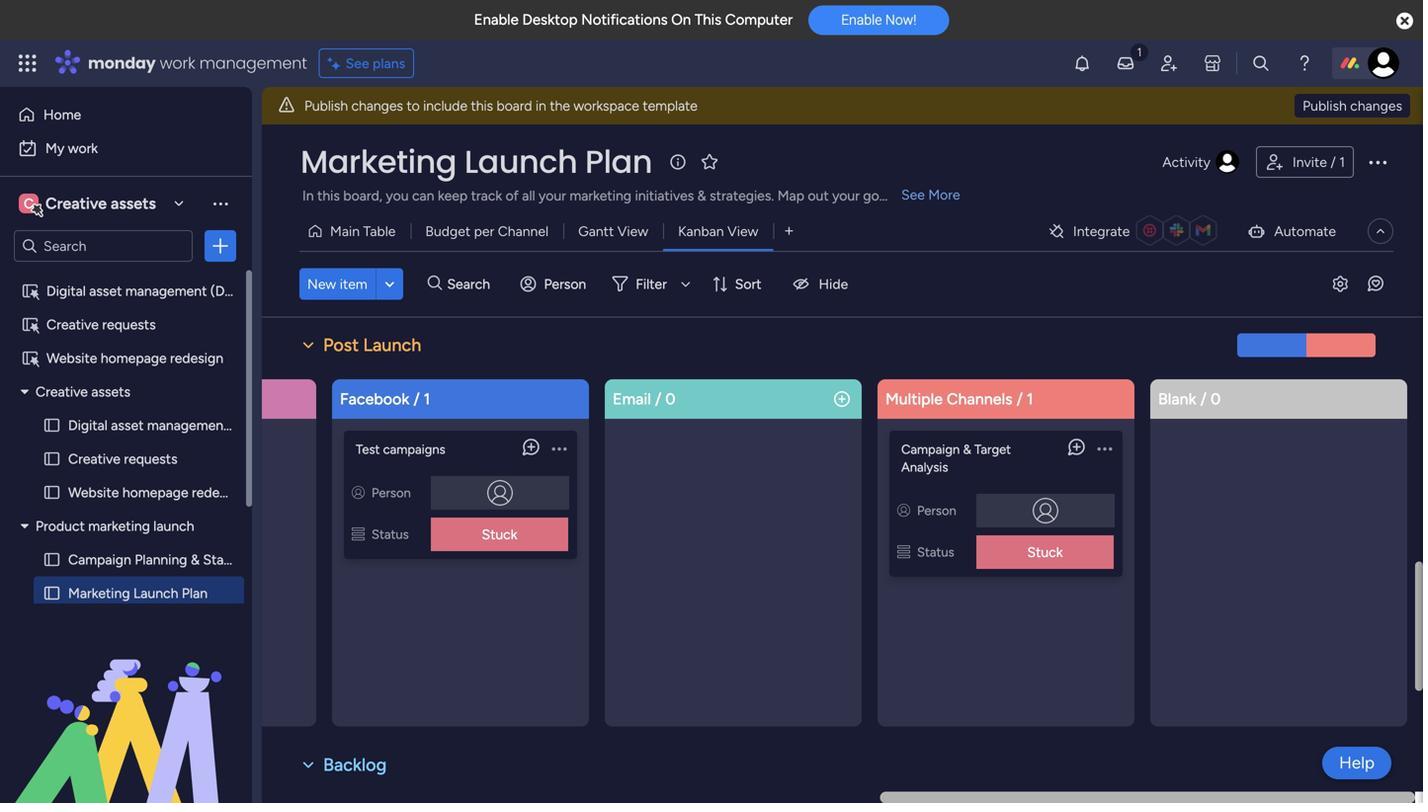 Task type: locate. For each thing, give the bounding box(es) containing it.
person
[[544, 276, 586, 292], [372, 485, 411, 501], [917, 503, 957, 519]]

asset
[[89, 283, 122, 299], [111, 417, 144, 434]]

Search in workspace field
[[42, 235, 165, 257]]

2 enable from the left
[[841, 12, 882, 28]]

publish for publish changes to include this board in the workspace template
[[304, 97, 348, 114]]

0 vertical spatial digital asset management (dam)
[[46, 283, 251, 299]]

view right the kanban on the top of page
[[728, 223, 759, 240]]

launch right post
[[363, 334, 421, 356]]

0 vertical spatial see
[[346, 55, 369, 72]]

2 horizontal spatial status
[[917, 545, 955, 560]]

enable left desktop
[[474, 11, 519, 29]]

work right monday
[[160, 52, 195, 74]]

0 horizontal spatial person
[[372, 485, 411, 501]]

campaign down the product marketing launch
[[68, 552, 131, 568]]

launch
[[153, 518, 194, 535]]

work inside my work option
[[68, 140, 98, 157]]

options image
[[1366, 150, 1390, 174]]

marketing down 'campaign planning & status'
[[68, 585, 130, 602]]

list box containing digital asset management (dam)
[[0, 270, 272, 740]]

2 vertical spatial management
[[147, 417, 229, 434]]

0 vertical spatial marketing launch plan
[[300, 140, 652, 184]]

workspace selection element
[[19, 192, 159, 217]]

plan down workspace
[[585, 140, 652, 184]]

this
[[471, 97, 493, 114]]

v2 status outline image
[[897, 545, 910, 560]]

2 changes from the left
[[1350, 97, 1403, 114]]

1 vertical spatial see
[[901, 186, 925, 203]]

assets right caret down image
[[91, 384, 130, 400]]

1 vertical spatial plan
[[182, 585, 208, 602]]

requests down search in workspace field
[[102, 316, 156, 333]]

1 vertical spatial digital
[[68, 417, 108, 434]]

see plans
[[346, 55, 405, 72]]

1 horizontal spatial &
[[963, 442, 971, 458]]

management
[[199, 52, 307, 74], [125, 283, 207, 299], [147, 417, 229, 434]]

my work
[[45, 140, 98, 157]]

/ right email
[[655, 390, 662, 409]]

0 horizontal spatial stuck
[[482, 526, 517, 543]]

1 horizontal spatial marketing
[[300, 140, 457, 184]]

2 vertical spatial launch
[[133, 585, 178, 602]]

select product image
[[18, 53, 38, 73]]

1 horizontal spatial publish
[[1303, 97, 1347, 114]]

dapulse person column image
[[897, 503, 910, 519]]

enable
[[474, 11, 519, 29], [841, 12, 882, 28]]

0 vertical spatial work
[[160, 52, 195, 74]]

1 horizontal spatial work
[[160, 52, 195, 74]]

options image for multiple channels / 1
[[1098, 431, 1112, 467]]

1 horizontal spatial launch
[[363, 334, 421, 356]]

0 horizontal spatial 1
[[424, 390, 430, 409]]

2 public board under template workspace image from the top
[[21, 349, 40, 368]]

creative assets up search in workspace field
[[45, 194, 156, 213]]

0 horizontal spatial view
[[617, 223, 648, 240]]

1 horizontal spatial person
[[544, 276, 586, 292]]

1 vertical spatial person
[[372, 485, 411, 501]]

marketing down to
[[300, 140, 457, 184]]

1 vertical spatial public board under template workspace image
[[21, 349, 40, 368]]

1 enable from the left
[[474, 11, 519, 29]]

1 horizontal spatial 0
[[1211, 390, 1221, 409]]

creative requests up marketing
[[68, 451, 178, 468]]

creative right public board under template workspace image
[[46, 316, 99, 333]]

lottie animation element
[[0, 604, 252, 804]]

changes inside the "publish changes" 'button'
[[1350, 97, 1403, 114]]

requests for public board image
[[124, 451, 178, 468]]

0 vertical spatial campaign
[[901, 442, 960, 458]]

website homepage redesign
[[46, 350, 223, 367], [68, 484, 245, 501]]

plan inside list box
[[182, 585, 208, 602]]

public board image
[[43, 416, 61, 435], [43, 483, 61, 502], [43, 551, 61, 569], [43, 584, 61, 603]]

2 horizontal spatial 1
[[1339, 154, 1345, 170]]

hide button
[[779, 268, 860, 300]]

budget per channel button
[[411, 215, 563, 247]]

homepage
[[101, 350, 167, 367], [122, 484, 188, 501]]

Search field
[[442, 270, 502, 298]]

person down gantt
[[544, 276, 586, 292]]

table
[[363, 223, 396, 240]]

status
[[372, 527, 409, 543], [917, 545, 955, 560], [203, 552, 243, 568]]

1 publish from the left
[[304, 97, 348, 114]]

creative requests right public board under template workspace image
[[46, 316, 156, 333]]

work for monday
[[160, 52, 195, 74]]

facebook / 1
[[340, 390, 430, 409]]

launch down board
[[464, 140, 577, 184]]

0 right email
[[665, 390, 676, 409]]

0 vertical spatial website homepage redesign
[[46, 350, 223, 367]]

per
[[474, 223, 494, 240]]

assets up search in workspace field
[[111, 194, 156, 213]]

view inside "gantt view" button
[[617, 223, 648, 240]]

creative right c
[[45, 194, 107, 213]]

0 vertical spatial plan
[[585, 140, 652, 184]]

1 horizontal spatial see
[[901, 186, 925, 203]]

0 vertical spatial &
[[963, 442, 971, 458]]

& right planning on the left
[[191, 552, 200, 568]]

see more link
[[899, 185, 962, 205]]

public board under template workspace image for website homepage redesign
[[21, 349, 40, 368]]

status right v2 status outline image
[[372, 527, 409, 543]]

1 vertical spatial work
[[68, 140, 98, 157]]

campaign up analysis
[[901, 442, 960, 458]]

0 vertical spatial creative assets
[[45, 194, 156, 213]]

campaign inside list box
[[68, 552, 131, 568]]

/ for blank
[[1201, 390, 1207, 409]]

0 vertical spatial assets
[[111, 194, 156, 213]]

0 vertical spatial launch
[[464, 140, 577, 184]]

2 view from the left
[[728, 223, 759, 240]]

kanban
[[678, 223, 724, 240]]

1 vertical spatial asset
[[111, 417, 144, 434]]

0 horizontal spatial 0
[[665, 390, 676, 409]]

person for multiple channels / 1
[[917, 503, 957, 519]]

creative requests
[[46, 316, 156, 333], [68, 451, 178, 468]]

0 horizontal spatial enable
[[474, 11, 519, 29]]

publish down help image
[[1303, 97, 1347, 114]]

1 vertical spatial marketing
[[68, 585, 130, 602]]

channel
[[498, 223, 549, 240]]

automate button
[[1239, 215, 1344, 247]]

1 view from the left
[[617, 223, 648, 240]]

1 vertical spatial assets
[[91, 384, 130, 400]]

stuck for multiple channels / 1
[[1027, 544, 1063, 561]]

1 horizontal spatial enable
[[841, 12, 882, 28]]

/ inside button
[[1331, 154, 1336, 170]]

0 horizontal spatial publish
[[304, 97, 348, 114]]

creative assets right caret down image
[[36, 384, 130, 400]]

plan
[[585, 140, 652, 184], [182, 585, 208, 602]]

0 horizontal spatial options image
[[211, 236, 230, 256]]

1 public board image from the top
[[43, 416, 61, 435]]

publish changes
[[1303, 97, 1403, 114]]

0 horizontal spatial see
[[346, 55, 369, 72]]

gantt
[[578, 223, 614, 240]]

see
[[346, 55, 369, 72], [901, 186, 925, 203]]

see more
[[901, 186, 960, 203]]

person right dapulse person column icon
[[372, 485, 411, 501]]

marketing launch plan down 'campaign planning & status'
[[68, 585, 208, 602]]

hide
[[819, 276, 848, 292]]

1 right "invite"
[[1339, 154, 1345, 170]]

the
[[550, 97, 570, 114]]

0 vertical spatial requests
[[102, 316, 156, 333]]

facebook
[[340, 390, 410, 409]]

1 up the campaigns
[[424, 390, 430, 409]]

1 vertical spatial homepage
[[122, 484, 188, 501]]

work right my at the left top of page
[[68, 140, 98, 157]]

1 for facebook / 1
[[424, 390, 430, 409]]

requests up launch at the bottom of page
[[124, 451, 178, 468]]

computer
[[725, 11, 793, 29]]

lottie animation image
[[0, 604, 252, 804]]

/ for email
[[655, 390, 662, 409]]

1 vertical spatial &
[[191, 552, 200, 568]]

0 vertical spatial (dam)
[[210, 283, 251, 299]]

/
[[1331, 154, 1336, 170], [413, 390, 420, 409], [655, 390, 662, 409], [1017, 390, 1023, 409], [1201, 390, 1207, 409]]

person right dapulse person column image
[[917, 503, 957, 519]]

creative right public board image
[[68, 451, 120, 468]]

see more button
[[299, 184, 963, 208]]

status right v2 status outline icon at the right of page
[[917, 545, 955, 560]]

search everything image
[[1251, 53, 1271, 73]]

digital
[[46, 283, 86, 299], [68, 417, 108, 434]]

1 vertical spatial creative assets
[[36, 384, 130, 400]]

to
[[407, 97, 420, 114]]

publish inside 'button'
[[1303, 97, 1347, 114]]

public board under template workspace image
[[21, 282, 40, 300], [21, 349, 40, 368]]

1 horizontal spatial view
[[728, 223, 759, 240]]

1 horizontal spatial campaign
[[901, 442, 960, 458]]

0 vertical spatial homepage
[[101, 350, 167, 367]]

marketing launch plan down this
[[300, 140, 652, 184]]

0 right blank
[[1211, 390, 1221, 409]]

website
[[46, 350, 97, 367], [68, 484, 119, 501]]

2 horizontal spatial options image
[[1098, 431, 1112, 467]]

see left "plans"
[[346, 55, 369, 72]]

row group
[[0, 380, 1419, 727]]

changes for publish changes
[[1350, 97, 1403, 114]]

requests for public board under template workspace image
[[102, 316, 156, 333]]

0 vertical spatial person
[[544, 276, 586, 292]]

& left the target
[[963, 442, 971, 458]]

0 horizontal spatial changes
[[351, 97, 403, 114]]

publish for publish changes
[[1303, 97, 1347, 114]]

2 horizontal spatial launch
[[464, 140, 577, 184]]

0 vertical spatial management
[[199, 52, 307, 74]]

changes down john smith image
[[1350, 97, 1403, 114]]

2 vertical spatial person
[[917, 503, 957, 519]]

plan down planning on the left
[[182, 585, 208, 602]]

creative
[[45, 194, 107, 213], [46, 316, 99, 333], [36, 384, 88, 400], [68, 451, 120, 468]]

new item
[[307, 276, 367, 292]]

1 vertical spatial creative requests
[[68, 451, 178, 468]]

1 vertical spatial website
[[68, 484, 119, 501]]

assets
[[111, 194, 156, 213], [91, 384, 130, 400]]

2 public board image from the top
[[43, 483, 61, 502]]

creative assets
[[45, 194, 156, 213], [36, 384, 130, 400]]

kanban view button
[[663, 215, 773, 247]]

0 horizontal spatial campaign
[[68, 552, 131, 568]]

campaign & target analysis
[[901, 442, 1014, 475]]

creative inside workspace selection element
[[45, 194, 107, 213]]

creative for workspace image
[[45, 194, 107, 213]]

filter
[[636, 276, 667, 292]]

publish changes button
[[1295, 94, 1410, 118]]

1 vertical spatial stuck
[[1027, 544, 1063, 561]]

view inside kanban view 'button'
[[728, 223, 759, 240]]

public board under template workspace image up public board under template workspace image
[[21, 282, 40, 300]]

angle down image
[[385, 277, 394, 291]]

1 public board under template workspace image from the top
[[21, 282, 40, 300]]

stuck for facebook / 1
[[482, 526, 517, 543]]

budget
[[425, 223, 471, 240]]

changes left to
[[351, 97, 403, 114]]

see left more
[[901, 186, 925, 203]]

template
[[643, 97, 698, 114]]

marketing launch plan
[[300, 140, 652, 184], [68, 585, 208, 602]]

1 inside button
[[1339, 154, 1345, 170]]

person inside popup button
[[544, 276, 586, 292]]

2 publish from the left
[[1303, 97, 1347, 114]]

requests
[[102, 316, 156, 333], [124, 451, 178, 468]]

0 horizontal spatial &
[[191, 552, 200, 568]]

4 public board image from the top
[[43, 584, 61, 603]]

more
[[928, 186, 960, 203]]

public board image
[[43, 450, 61, 469]]

1 vertical spatial requests
[[124, 451, 178, 468]]

1 right channels at the right of the page
[[1027, 390, 1033, 409]]

digital asset management (dam) for digital asset management (dam)'s public board icon
[[68, 417, 272, 434]]

options image
[[211, 236, 230, 256], [552, 431, 567, 467], [1098, 431, 1112, 467]]

product marketing launch
[[36, 518, 194, 535]]

2 horizontal spatial person
[[917, 503, 957, 519]]

marketing
[[300, 140, 457, 184], [68, 585, 130, 602]]

1 horizontal spatial changes
[[1350, 97, 1403, 114]]

show board description image
[[666, 152, 690, 172]]

/ right channels at the right of the page
[[1017, 390, 1023, 409]]

gantt view button
[[563, 215, 663, 247]]

enable left now!
[[841, 12, 882, 28]]

launch
[[464, 140, 577, 184], [363, 334, 421, 356], [133, 585, 178, 602]]

0 vertical spatial stuck
[[482, 526, 517, 543]]

2 0 from the left
[[1211, 390, 1221, 409]]

0
[[665, 390, 676, 409], [1211, 390, 1221, 409]]

status right planning on the left
[[203, 552, 243, 568]]

0 horizontal spatial marketing launch plan
[[68, 585, 208, 602]]

campaign planning & status
[[68, 552, 243, 568]]

view down see more button
[[617, 223, 648, 240]]

campaign
[[901, 442, 960, 458], [68, 552, 131, 568]]

0 vertical spatial creative requests
[[46, 316, 156, 333]]

option
[[0, 273, 252, 277]]

0 vertical spatial digital
[[46, 283, 86, 299]]

launch down 'campaign planning & status'
[[133, 585, 178, 602]]

redesign
[[170, 350, 223, 367], [192, 484, 245, 501]]

product
[[36, 518, 85, 535]]

/ right blank
[[1201, 390, 1207, 409]]

monday marketplace image
[[1203, 53, 1223, 73]]

0 vertical spatial public board under template workspace image
[[21, 282, 40, 300]]

1 0 from the left
[[665, 390, 676, 409]]

&
[[963, 442, 971, 458], [191, 552, 200, 568]]

0 horizontal spatial work
[[68, 140, 98, 157]]

1 vertical spatial campaign
[[68, 552, 131, 568]]

1 vertical spatial digital asset management (dam)
[[68, 417, 272, 434]]

enable inside enable now! button
[[841, 12, 882, 28]]

1 horizontal spatial status
[[372, 527, 409, 543]]

digital asset management (dam) for public board under template workspace icon for digital asset management (dam)
[[46, 283, 251, 299]]

/ right "invite"
[[1331, 154, 1336, 170]]

public board under template workspace image down public board under template workspace image
[[21, 349, 40, 368]]

1 changes from the left
[[351, 97, 403, 114]]

1
[[1339, 154, 1345, 170], [424, 390, 430, 409], [1027, 390, 1033, 409]]

(dam)
[[210, 283, 251, 299], [232, 417, 272, 434]]

/ right facebook
[[413, 390, 420, 409]]

list box
[[0, 270, 272, 740]]

notifications
[[581, 11, 668, 29]]

publish down see plans button
[[304, 97, 348, 114]]

0 horizontal spatial plan
[[182, 585, 208, 602]]

sort
[[735, 276, 762, 292]]

digital asset management (dam)
[[46, 283, 251, 299], [68, 417, 272, 434]]

3 public board image from the top
[[43, 551, 61, 569]]

1 horizontal spatial options image
[[552, 431, 567, 467]]

invite
[[1293, 154, 1327, 170]]

campaign inside campaign & target analysis
[[901, 442, 960, 458]]

changes for publish changes to include this board in the workspace template
[[351, 97, 403, 114]]

1 horizontal spatial stuck
[[1027, 544, 1063, 561]]



Task type: vqa. For each thing, say whether or not it's contained in the screenshot.
Learn more about this package of templates here: https://youtu.be/9x6_kyyRN_E See More
no



Task type: describe. For each thing, give the bounding box(es) containing it.
0 vertical spatial asset
[[89, 283, 122, 299]]

include
[[423, 97, 468, 114]]

invite members image
[[1159, 53, 1179, 73]]

enable for enable desktop notifications on this computer
[[474, 11, 519, 29]]

creative right caret down image
[[36, 384, 88, 400]]

integrate button
[[1040, 211, 1231, 252]]

kanban view
[[678, 223, 759, 240]]

campaign for campaign planning & status
[[68, 552, 131, 568]]

workspace
[[574, 97, 639, 114]]

arrow down image
[[674, 272, 698, 296]]

row group containing facebook
[[0, 380, 1419, 727]]

see plans button
[[319, 48, 414, 78]]

v2 status outline image
[[352, 527, 365, 543]]

new
[[307, 276, 336, 292]]

email
[[613, 390, 651, 409]]

budget per channel
[[425, 223, 549, 240]]

person for facebook / 1
[[372, 485, 411, 501]]

multiple
[[886, 390, 943, 409]]

campaigns
[[383, 442, 445, 458]]

1 vertical spatial redesign
[[192, 484, 245, 501]]

analysis
[[901, 460, 948, 475]]

1 horizontal spatial 1
[[1027, 390, 1033, 409]]

1 vertical spatial management
[[125, 283, 207, 299]]

0 vertical spatial website
[[46, 350, 97, 367]]

workspace image
[[19, 193, 39, 214]]

help image
[[1295, 53, 1315, 73]]

blank
[[1158, 390, 1197, 409]]

workspace options image
[[211, 193, 230, 213]]

enable for enable now!
[[841, 12, 882, 28]]

enable now!
[[841, 12, 917, 28]]

monday work management
[[88, 52, 307, 74]]

1 vertical spatial marketing launch plan
[[68, 585, 208, 602]]

test
[[356, 442, 380, 458]]

on
[[671, 11, 691, 29]]

my
[[45, 140, 64, 157]]

notifications image
[[1072, 53, 1092, 73]]

0 horizontal spatial marketing
[[68, 585, 130, 602]]

work for my
[[68, 140, 98, 157]]

1 vertical spatial website homepage redesign
[[68, 484, 245, 501]]

1 vertical spatial launch
[[363, 334, 421, 356]]

my work option
[[12, 132, 240, 164]]

enable desktop notifications on this computer
[[474, 11, 793, 29]]

creative assets inside workspace selection element
[[45, 194, 156, 213]]

0 for blank / 0
[[1211, 390, 1221, 409]]

invite / 1 button
[[1256, 146, 1354, 178]]

public board image for website homepage redesign
[[43, 483, 61, 502]]

homepage for public board icon for website homepage redesign
[[122, 484, 188, 501]]

gantt view
[[578, 223, 648, 240]]

status for multiple
[[917, 545, 955, 560]]

publish changes to include this board in the workspace template
[[304, 97, 698, 114]]

home
[[43, 106, 81, 123]]

home link
[[12, 99, 240, 130]]

c
[[24, 195, 34, 212]]

caret down image
[[21, 385, 29, 399]]

now!
[[885, 12, 917, 28]]

1 for invite / 1
[[1339, 154, 1345, 170]]

1 vertical spatial (dam)
[[232, 417, 272, 434]]

integrate
[[1073, 223, 1130, 240]]

blank / 0
[[1158, 390, 1221, 409]]

post
[[323, 334, 359, 356]]

public board image for marketing launch plan
[[43, 584, 61, 603]]

monday
[[88, 52, 156, 74]]

1 horizontal spatial marketing launch plan
[[300, 140, 652, 184]]

board
[[497, 97, 532, 114]]

view for kanban view
[[728, 223, 759, 240]]

planning
[[135, 552, 187, 568]]

1 horizontal spatial plan
[[585, 140, 652, 184]]

creative requests for public board under template workspace image
[[46, 316, 156, 333]]

this
[[695, 11, 722, 29]]

see for see plans
[[346, 55, 369, 72]]

creative requests for public board image
[[68, 451, 178, 468]]

john smith image
[[1368, 47, 1400, 79]]

0 vertical spatial marketing
[[300, 140, 457, 184]]

add view image
[[785, 224, 793, 238]]

email / 0
[[613, 390, 676, 409]]

target
[[975, 442, 1011, 458]]

help button
[[1323, 747, 1392, 780]]

assets inside workspace selection element
[[111, 194, 156, 213]]

creative for public board image
[[68, 451, 120, 468]]

1 image
[[1131, 41, 1149, 63]]

update feed image
[[1116, 53, 1136, 73]]

enable now! button
[[809, 5, 949, 35]]

v2 search image
[[428, 273, 442, 295]]

public board image for digital asset management (dam)
[[43, 416, 61, 435]]

marketing
[[88, 518, 150, 535]]

test campaigns
[[356, 442, 445, 458]]

my work link
[[12, 132, 240, 164]]

activity button
[[1155, 146, 1248, 178]]

item
[[340, 276, 367, 292]]

backlog
[[323, 754, 387, 776]]

see for see more
[[901, 186, 925, 203]]

post launch
[[323, 334, 421, 356]]

creative assets inside list box
[[36, 384, 130, 400]]

0 for email / 0
[[665, 390, 676, 409]]

new item button
[[299, 268, 375, 300]]

public board under template workspace image
[[21, 315, 40, 334]]

view for gantt view
[[617, 223, 648, 240]]

/ for facebook
[[413, 390, 420, 409]]

& inside campaign & target analysis
[[963, 442, 971, 458]]

campaign for campaign & target analysis
[[901, 442, 960, 458]]

caret down image
[[21, 519, 29, 533]]

help
[[1339, 753, 1375, 773]]

public board under template workspace image for digital asset management (dam)
[[21, 282, 40, 300]]

dapulse person column image
[[352, 485, 365, 501]]

invite / 1
[[1293, 154, 1345, 170]]

desktop
[[522, 11, 578, 29]]

new item image
[[832, 389, 852, 409]]

0 vertical spatial redesign
[[170, 350, 223, 367]]

status for facebook
[[372, 527, 409, 543]]

options image for facebook / 1
[[552, 431, 567, 467]]

0 horizontal spatial launch
[[133, 585, 178, 602]]

plans
[[373, 55, 405, 72]]

person button
[[512, 268, 598, 300]]

multiple channels / 1
[[886, 390, 1033, 409]]

collapse board header image
[[1373, 223, 1389, 239]]

/ for invite
[[1331, 154, 1336, 170]]

main table
[[330, 223, 396, 240]]

Marketing Launch Plan field
[[296, 140, 657, 184]]

0 horizontal spatial status
[[203, 552, 243, 568]]

in
[[536, 97, 546, 114]]

automate
[[1274, 223, 1336, 240]]

creative for public board under template workspace image
[[46, 316, 99, 333]]

channels
[[947, 390, 1013, 409]]

main
[[330, 223, 360, 240]]

dapulse close image
[[1397, 11, 1413, 32]]

activity
[[1163, 154, 1211, 170]]

add to favorites image
[[700, 152, 720, 171]]

home option
[[12, 99, 240, 130]]

public board image for campaign planning & status
[[43, 551, 61, 569]]

homepage for public board under template workspace icon related to website homepage redesign
[[101, 350, 167, 367]]

filter button
[[604, 268, 698, 300]]

main table button
[[299, 215, 411, 247]]

sort button
[[704, 268, 773, 300]]



